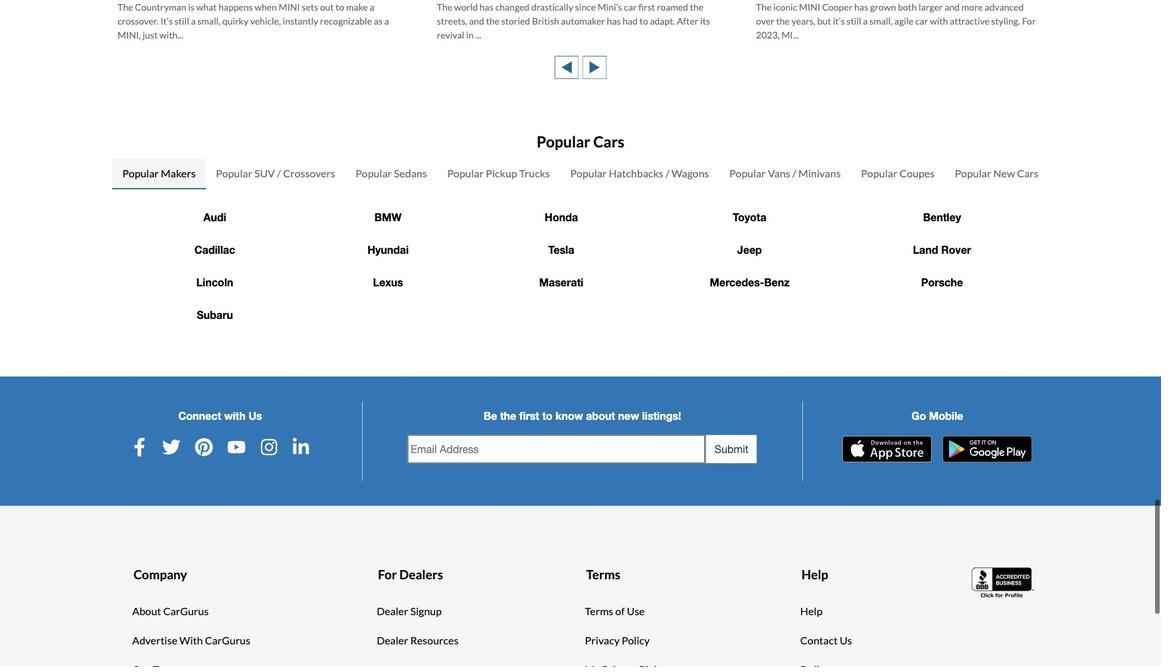 Task type: describe. For each thing, give the bounding box(es) containing it.
makers
[[161, 167, 196, 179]]

dealer resources link
[[377, 633, 459, 649]]

toyota link
[[733, 211, 767, 223]]

twitter image
[[162, 438, 181, 457]]

years,
[[792, 15, 816, 26]]

small, inside the iconic mini cooper has grown both larger and more advanced over the years, but it's still a small, agile car with attractive styling. for 2023, mi...
[[870, 15, 893, 26]]

connect with us
[[178, 409, 262, 422]]

it's
[[160, 15, 173, 26]]

mini,
[[118, 29, 141, 40]]

about cargurus
[[132, 605, 209, 618]]

jeep link
[[738, 243, 762, 256]]

0 horizontal spatial with
[[224, 409, 246, 422]]

mini's
[[598, 1, 622, 12]]

contact us link
[[801, 633, 853, 649]]

as
[[374, 15, 383, 26]]

youtube image
[[227, 438, 246, 457]]

privacy policy link
[[585, 633, 650, 649]]

popular for popular hatchbacks / wagons
[[571, 167, 607, 179]]

had
[[623, 15, 638, 26]]

it's
[[833, 15, 845, 26]]

pinterest image
[[195, 438, 213, 457]]

and inside the iconic mini cooper has grown both larger and more advanced over the years, but it's still a small, agile car with attractive styling. for 2023, mi...
[[945, 1, 960, 12]]

cooper
[[823, 1, 853, 12]]

terms of use link
[[585, 604, 645, 620]]

jeep
[[738, 243, 762, 256]]

0 vertical spatial cargurus
[[163, 605, 209, 618]]

happens
[[219, 1, 253, 12]]

advertise with cargurus
[[132, 634, 250, 647]]

car inside the world has changed drastically since mini's car first roamed the streets, and the storied british automaker has had to adapt. after its revival in ...
[[624, 1, 637, 12]]

the countryman is what happens when mini sets out to make a crossover. it's still a small, quirky vehicle, instantly recognizable as a mini, just with...
[[118, 1, 389, 40]]

popular new cars
[[955, 167, 1039, 179]]

the world has changed drastically since mini's car first roamed the streets, and the storied british automaker has had to adapt. after its revival in ...
[[437, 1, 710, 40]]

popular hatchbacks / wagons
[[571, 167, 709, 179]]

popular for popular sedans
[[356, 167, 392, 179]]

lexus link
[[373, 276, 403, 288]]

minivans
[[799, 167, 841, 179]]

hyundai link
[[368, 243, 409, 256]]

mobile
[[930, 409, 964, 422]]

be the first to know about new listings!
[[484, 409, 682, 422]]

advanced
[[985, 1, 1024, 12]]

countryman
[[135, 1, 186, 12]]

streets,
[[437, 15, 468, 26]]

bentley
[[924, 211, 962, 223]]

popular for popular makers
[[122, 167, 159, 179]]

dealers
[[400, 567, 443, 582]]

mi...
[[782, 29, 799, 40]]

porsche
[[922, 276, 964, 288]]

dealer resources
[[377, 634, 459, 647]]

the up its
[[690, 1, 704, 12]]

is
[[188, 1, 195, 12]]

instantly
[[283, 15, 318, 26]]

crossover.
[[118, 15, 159, 26]]

popular vans / minivans
[[730, 167, 841, 179]]

download on the app store image
[[843, 436, 933, 463]]

1 horizontal spatial us
[[840, 634, 853, 647]]

1 vertical spatial cargurus
[[205, 634, 250, 647]]

/ for crossovers
[[277, 167, 281, 179]]

signup
[[410, 605, 442, 618]]

audi
[[204, 211, 226, 223]]

pickup
[[486, 167, 517, 179]]

mini inside the countryman is what happens when mini sets out to make a crossover. it's still a small, quirky vehicle, instantly recognizable as a mini, just with...
[[279, 1, 300, 12]]

with
[[180, 634, 203, 647]]

hatchbacks
[[609, 167, 664, 179]]

listings!
[[642, 409, 682, 422]]

...
[[476, 29, 482, 40]]

british
[[532, 15, 559, 26]]

its
[[701, 15, 710, 26]]

of
[[616, 605, 625, 618]]

popular for popular pickup trucks
[[447, 167, 484, 179]]

quirky
[[222, 15, 249, 26]]

0 horizontal spatial cars
[[594, 132, 625, 151]]

1 vertical spatial help
[[801, 605, 823, 618]]

tesla
[[549, 243, 575, 256]]

popular pickup trucks
[[447, 167, 550, 179]]

out
[[320, 1, 334, 12]]

go mobile
[[912, 409, 964, 422]]

hyundai
[[368, 243, 409, 256]]

contact us
[[801, 634, 853, 647]]

bmw
[[375, 211, 402, 223]]

sedans
[[394, 167, 427, 179]]

0 horizontal spatial for
[[378, 567, 397, 582]]

over
[[757, 15, 775, 26]]

vans
[[768, 167, 791, 179]]

in
[[466, 29, 474, 40]]

new
[[994, 167, 1016, 179]]

mercedes-
[[710, 276, 765, 288]]

cadillac
[[194, 243, 235, 256]]

popular for popular new cars
[[955, 167, 992, 179]]

trucks
[[520, 167, 550, 179]]

land rover link
[[914, 243, 972, 256]]

small, inside the countryman is what happens when mini sets out to make a crossover. it's still a small, quirky vehicle, instantly recognizable as a mini, just with...
[[198, 15, 221, 26]]

maserati link
[[539, 276, 584, 288]]

mercedes-benz link
[[710, 276, 790, 288]]

styling.
[[992, 15, 1021, 26]]

tesla link
[[549, 243, 575, 256]]

lincoln
[[196, 276, 233, 288]]

the left storied
[[486, 15, 500, 26]]

a right as
[[384, 15, 389, 26]]

about
[[132, 605, 161, 618]]

subaru link
[[197, 308, 233, 321]]

be
[[484, 409, 497, 422]]

a inside the iconic mini cooper has grown both larger and more advanced over the years, but it's still a small, agile car with attractive styling. for 2023, mi...
[[863, 15, 868, 26]]

about cargurus link
[[132, 604, 209, 620]]



Task type: vqa. For each thing, say whether or not it's contained in the screenshot.
With
yes



Task type: locate. For each thing, give the bounding box(es) containing it.
has down mini's
[[607, 15, 621, 26]]

popular for popular cars
[[537, 132, 591, 151]]

dealer signup link
[[377, 604, 442, 620]]

1 horizontal spatial the
[[437, 1, 453, 12]]

honda
[[545, 211, 578, 223]]

to right out
[[336, 1, 344, 12]]

bmw link
[[375, 211, 402, 223]]

first up adapt.
[[639, 1, 655, 12]]

0 horizontal spatial to
[[336, 1, 344, 12]]

help
[[802, 567, 829, 582], [801, 605, 823, 618]]

a right make
[[370, 1, 375, 12]]

the inside the iconic mini cooper has grown both larger and more advanced over the years, but it's still a small, agile car with attractive styling. for 2023, mi...
[[757, 1, 772, 12]]

facebook image
[[130, 438, 149, 457]]

to inside the world has changed drastically since mini's car first roamed the streets, and the storied british automaker has had to adapt. after its revival in ...
[[640, 15, 648, 26]]

car down larger
[[916, 15, 929, 26]]

1 vertical spatial first
[[520, 409, 540, 422]]

storied
[[502, 15, 530, 26]]

for dealers
[[378, 567, 443, 582]]

2 small, from the left
[[870, 15, 893, 26]]

help up help link
[[802, 567, 829, 582]]

0 vertical spatial terms
[[586, 567, 621, 582]]

2 vertical spatial to
[[543, 409, 553, 422]]

the inside the countryman is what happens when mini sets out to make a crossover. it's still a small, quirky vehicle, instantly recognizable as a mini, just with...
[[118, 1, 133, 12]]

/ for minivans
[[793, 167, 797, 179]]

cars up the "hatchbacks"
[[594, 132, 625, 151]]

dealer down dealer signup link
[[377, 634, 408, 647]]

click for the bbb business review of this auto listing service in cambridge ma image
[[972, 566, 1036, 599]]

terms for terms
[[586, 567, 621, 582]]

1 horizontal spatial and
[[945, 1, 960, 12]]

resources
[[410, 634, 459, 647]]

grown
[[871, 1, 897, 12]]

0 horizontal spatial car
[[624, 1, 637, 12]]

know
[[556, 409, 583, 422]]

0 vertical spatial cars
[[594, 132, 625, 151]]

the right be
[[500, 409, 517, 422]]

us
[[249, 409, 262, 422], [840, 634, 853, 647]]

1 mini from the left
[[279, 1, 300, 12]]

the for the world has changed drastically since mini's car first roamed the streets, and the storied british automaker has had to adapt. after its revival in ...
[[437, 1, 453, 12]]

2 / from the left
[[666, 167, 670, 179]]

after
[[677, 15, 699, 26]]

1 vertical spatial dealer
[[377, 634, 408, 647]]

terms
[[586, 567, 621, 582], [585, 605, 614, 618]]

popular suv / crossovers
[[216, 167, 335, 179]]

revival
[[437, 29, 465, 40]]

0 vertical spatial for
[[1023, 15, 1036, 26]]

1 dealer from the top
[[377, 605, 408, 618]]

2 dealer from the top
[[377, 634, 408, 647]]

0 vertical spatial to
[[336, 1, 344, 12]]

0 vertical spatial dealer
[[377, 605, 408, 618]]

to right had
[[640, 15, 648, 26]]

popular coupes
[[862, 167, 935, 179]]

get it on google play image
[[943, 436, 1033, 463]]

cars right new
[[1018, 167, 1039, 179]]

0 horizontal spatial first
[[520, 409, 540, 422]]

instagram image
[[260, 438, 278, 457]]

has left grown
[[855, 1, 869, 12]]

terms for terms of use
[[585, 605, 614, 618]]

what
[[196, 1, 217, 12]]

the iconic mini cooper has grown both larger and more advanced over the years, but it's still a small, agile car with attractive styling. for 2023, mi...
[[757, 1, 1036, 40]]

cargurus
[[163, 605, 209, 618], [205, 634, 250, 647]]

0 horizontal spatial small,
[[198, 15, 221, 26]]

rover
[[942, 243, 972, 256]]

mini inside the iconic mini cooper has grown both larger and more advanced over the years, but it's still a small, agile car with attractive styling. for 2023, mi...
[[799, 1, 821, 12]]

2 horizontal spatial the
[[757, 1, 772, 12]]

with up youtube image
[[224, 409, 246, 422]]

0 horizontal spatial us
[[249, 409, 262, 422]]

connect
[[178, 409, 221, 422]]

submit button
[[706, 435, 758, 464]]

advertise
[[132, 634, 177, 647]]

subaru
[[197, 308, 233, 321]]

small,
[[198, 15, 221, 26], [870, 15, 893, 26]]

advertise with cargurus link
[[132, 633, 250, 649]]

porsche link
[[922, 276, 964, 288]]

attractive
[[950, 15, 990, 26]]

/ left wagons at top right
[[666, 167, 670, 179]]

/ right the vans
[[793, 167, 797, 179]]

sets
[[302, 1, 318, 12]]

first
[[639, 1, 655, 12], [520, 409, 540, 422]]

a down is
[[191, 15, 196, 26]]

0 vertical spatial and
[[945, 1, 960, 12]]

1 the from the left
[[118, 1, 133, 12]]

car inside the iconic mini cooper has grown both larger and more advanced over the years, but it's still a small, agile car with attractive styling. for 2023, mi...
[[916, 15, 929, 26]]

terms of use
[[585, 605, 645, 618]]

1 horizontal spatial /
[[666, 167, 670, 179]]

us right contact
[[840, 634, 853, 647]]

1 horizontal spatial to
[[543, 409, 553, 422]]

a
[[370, 1, 375, 12], [191, 15, 196, 26], [384, 15, 389, 26], [863, 15, 868, 26]]

first right be
[[520, 409, 540, 422]]

with inside the iconic mini cooper has grown both larger and more advanced over the years, but it's still a small, agile car with attractive styling. for 2023, mi...
[[930, 15, 949, 26]]

a right it's
[[863, 15, 868, 26]]

privacy
[[585, 634, 620, 647]]

popular left makers
[[122, 167, 159, 179]]

the inside the world has changed drastically since mini's car first roamed the streets, and the storied british automaker has had to adapt. after its revival in ...
[[437, 1, 453, 12]]

the up over
[[757, 1, 772, 12]]

us up instagram icon
[[249, 409, 262, 422]]

popular sedans
[[356, 167, 427, 179]]

1 vertical spatial for
[[378, 567, 397, 582]]

adapt.
[[650, 15, 675, 26]]

1 vertical spatial car
[[916, 15, 929, 26]]

to
[[336, 1, 344, 12], [640, 15, 648, 26], [543, 409, 553, 422]]

2 mini from the left
[[799, 1, 821, 12]]

the for the countryman is what happens when mini sets out to make a crossover. it's still a small, quirky vehicle, instantly recognizable as a mini, just with...
[[118, 1, 133, 12]]

popular left suv
[[216, 167, 252, 179]]

0 vertical spatial car
[[624, 1, 637, 12]]

car up had
[[624, 1, 637, 12]]

to left know
[[543, 409, 553, 422]]

popular left new
[[955, 167, 992, 179]]

1 vertical spatial with
[[224, 409, 246, 422]]

1 horizontal spatial first
[[639, 1, 655, 12]]

since
[[575, 1, 596, 12]]

mini up instantly
[[279, 1, 300, 12]]

with down larger
[[930, 15, 949, 26]]

wagons
[[672, 167, 709, 179]]

popular left pickup
[[447, 167, 484, 179]]

changed
[[496, 1, 530, 12]]

both
[[898, 1, 917, 12]]

cargurus right with
[[205, 634, 250, 647]]

vehicle,
[[250, 15, 281, 26]]

2 the from the left
[[437, 1, 453, 12]]

about
[[586, 409, 615, 422]]

dealer for dealer resources
[[377, 634, 408, 647]]

/ for wagons
[[666, 167, 670, 179]]

popular left "coupes"
[[862, 167, 898, 179]]

with
[[930, 15, 949, 26], [224, 409, 246, 422]]

has
[[480, 1, 494, 12], [855, 1, 869, 12], [607, 15, 621, 26]]

and up ... at left
[[469, 15, 484, 26]]

1 vertical spatial cars
[[1018, 167, 1039, 179]]

with...
[[160, 29, 184, 40]]

help up contact
[[801, 605, 823, 618]]

Email Address email field
[[408, 435, 705, 463]]

for inside the iconic mini cooper has grown both larger and more advanced over the years, but it's still a small, agile car with attractive styling. for 2023, mi...
[[1023, 15, 1036, 26]]

0 vertical spatial us
[[249, 409, 262, 422]]

popular for popular vans / minivans
[[730, 167, 766, 179]]

still inside the countryman is what happens when mini sets out to make a crossover. it's still a small, quirky vehicle, instantly recognizable as a mini, just with...
[[175, 15, 189, 26]]

roamed
[[657, 1, 689, 12]]

0 horizontal spatial still
[[175, 15, 189, 26]]

land
[[914, 243, 939, 256]]

terms left of
[[585, 605, 614, 618]]

popular cars
[[537, 132, 625, 151]]

dealer for dealer signup
[[377, 605, 408, 618]]

has inside the iconic mini cooper has grown both larger and more advanced over the years, but it's still a small, agile car with attractive styling. for 2023, mi...
[[855, 1, 869, 12]]

/ right suv
[[277, 167, 281, 179]]

audi link
[[204, 211, 226, 223]]

still inside the iconic mini cooper has grown both larger and more advanced over the years, but it's still a small, agile car with attractive styling. for 2023, mi...
[[847, 15, 862, 26]]

1 horizontal spatial mini
[[799, 1, 821, 12]]

has right world
[[480, 1, 494, 12]]

and left "more"
[[945, 1, 960, 12]]

the up crossover.
[[118, 1, 133, 12]]

2 horizontal spatial to
[[640, 15, 648, 26]]

the down iconic
[[777, 15, 790, 26]]

2 horizontal spatial has
[[855, 1, 869, 12]]

popular left the vans
[[730, 167, 766, 179]]

3 the from the left
[[757, 1, 772, 12]]

when
[[255, 1, 277, 12]]

company
[[133, 567, 187, 582]]

0 horizontal spatial the
[[118, 1, 133, 12]]

automaker
[[561, 15, 605, 26]]

0 horizontal spatial has
[[480, 1, 494, 12]]

1 horizontal spatial small,
[[870, 15, 893, 26]]

1 small, from the left
[[198, 15, 221, 26]]

1 still from the left
[[175, 15, 189, 26]]

3 / from the left
[[793, 167, 797, 179]]

0 vertical spatial help
[[802, 567, 829, 582]]

1 horizontal spatial with
[[930, 15, 949, 26]]

the for the iconic mini cooper has grown both larger and more advanced over the years, but it's still a small, agile car with attractive styling. for 2023, mi...
[[757, 1, 772, 12]]

0 horizontal spatial mini
[[279, 1, 300, 12]]

popular makers
[[122, 167, 196, 179]]

the up streets,
[[437, 1, 453, 12]]

dealer signup
[[377, 605, 442, 618]]

0 vertical spatial with
[[930, 15, 949, 26]]

just
[[143, 29, 158, 40]]

1 horizontal spatial for
[[1023, 15, 1036, 26]]

agile
[[895, 15, 914, 26]]

1 vertical spatial us
[[840, 634, 853, 647]]

car
[[624, 1, 637, 12], [916, 15, 929, 26]]

drastically
[[532, 1, 574, 12]]

the inside the iconic mini cooper has grown both larger and more advanced over the years, but it's still a small, agile car with attractive styling. for 2023, mi...
[[777, 15, 790, 26]]

1 vertical spatial terms
[[585, 605, 614, 618]]

crossovers
[[283, 167, 335, 179]]

1 / from the left
[[277, 167, 281, 179]]

use
[[627, 605, 645, 618]]

2 still from the left
[[847, 15, 862, 26]]

first inside the world has changed drastically since mini's car first roamed the streets, and the storied british automaker has had to adapt. after its revival in ...
[[639, 1, 655, 12]]

for right styling. at top
[[1023, 15, 1036, 26]]

honda link
[[545, 211, 578, 223]]

terms up 'terms of use'
[[586, 567, 621, 582]]

linkedin image
[[292, 438, 311, 457]]

2 horizontal spatial /
[[793, 167, 797, 179]]

1 vertical spatial to
[[640, 15, 648, 26]]

popular for popular suv / crossovers
[[216, 167, 252, 179]]

mini up years,
[[799, 1, 821, 12]]

cadillac link
[[194, 243, 235, 256]]

1 vertical spatial and
[[469, 15, 484, 26]]

dealer left signup
[[377, 605, 408, 618]]

small, down grown
[[870, 15, 893, 26]]

0 vertical spatial first
[[639, 1, 655, 12]]

small, down what on the left of the page
[[198, 15, 221, 26]]

and inside the world has changed drastically since mini's car first roamed the streets, and the storied british automaker has had to adapt. after its revival in ...
[[469, 15, 484, 26]]

popular left the sedans
[[356, 167, 392, 179]]

popular for popular coupes
[[862, 167, 898, 179]]

popular up trucks
[[537, 132, 591, 151]]

mercedes-benz
[[710, 276, 790, 288]]

0 horizontal spatial /
[[277, 167, 281, 179]]

go
[[912, 409, 927, 422]]

iconic
[[774, 1, 798, 12]]

cargurus up with
[[163, 605, 209, 618]]

contact
[[801, 634, 838, 647]]

for left dealers
[[378, 567, 397, 582]]

1 horizontal spatial has
[[607, 15, 621, 26]]

popular down popular cars
[[571, 167, 607, 179]]

suv
[[254, 167, 275, 179]]

to inside the countryman is what happens when mini sets out to make a crossover. it's still a small, quirky vehicle, instantly recognizable as a mini, just with...
[[336, 1, 344, 12]]

popular
[[537, 132, 591, 151], [122, 167, 159, 179], [216, 167, 252, 179], [356, 167, 392, 179], [447, 167, 484, 179], [571, 167, 607, 179], [730, 167, 766, 179], [862, 167, 898, 179], [955, 167, 992, 179]]

1 horizontal spatial still
[[847, 15, 862, 26]]

but
[[818, 15, 832, 26]]

benz
[[765, 276, 790, 288]]

1 horizontal spatial car
[[916, 15, 929, 26]]

1 horizontal spatial cars
[[1018, 167, 1039, 179]]

lexus
[[373, 276, 403, 288]]

0 horizontal spatial and
[[469, 15, 484, 26]]



